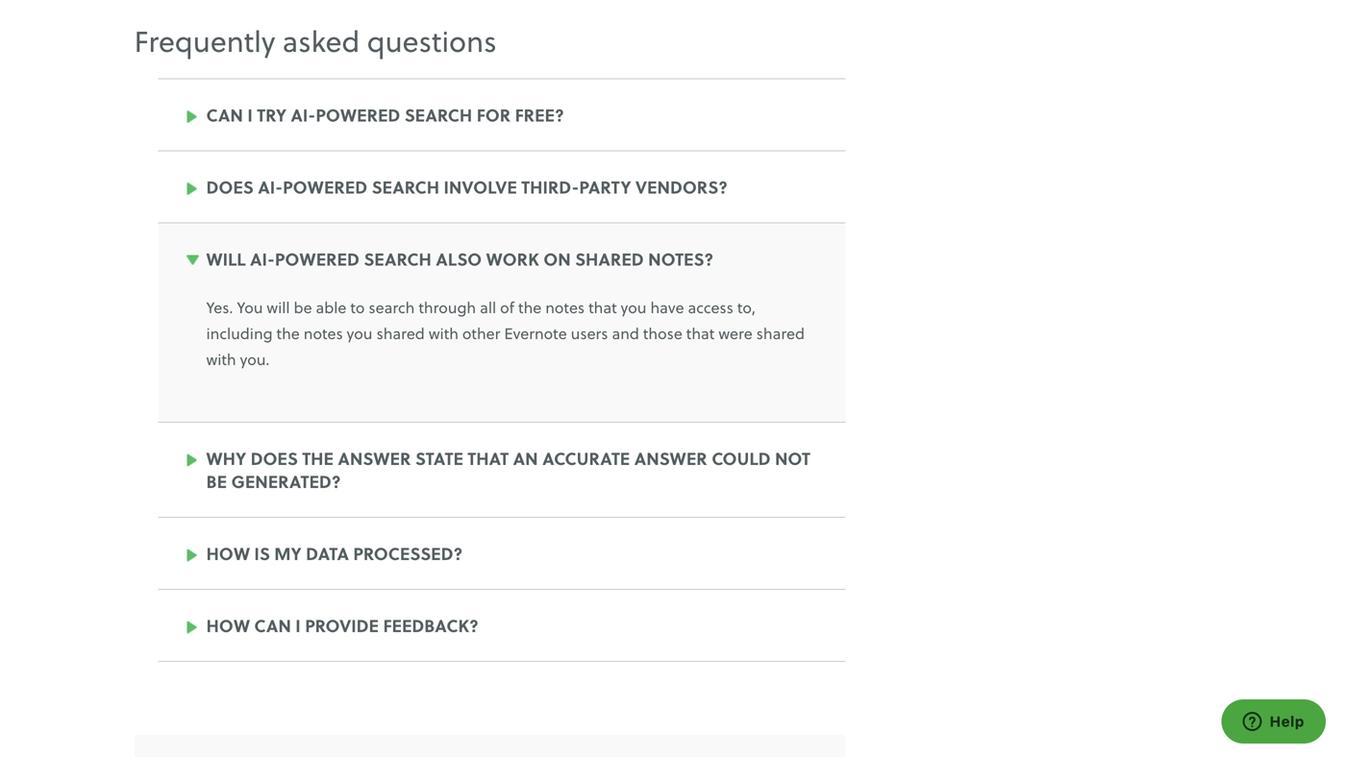 Task type: locate. For each thing, give the bounding box(es) containing it.
2 vertical spatial powered
[[275, 247, 360, 271]]

0 vertical spatial how
[[206, 541, 250, 566]]

0 vertical spatial with
[[429, 323, 459, 344]]

how left is on the bottom of page
[[206, 541, 250, 566]]

1 horizontal spatial be
[[294, 297, 312, 318]]

1 vertical spatial search
[[372, 174, 440, 199]]

2 horizontal spatial that
[[687, 323, 715, 344]]

powered down asked
[[316, 102, 400, 127]]

search
[[405, 102, 472, 127], [372, 174, 440, 199], [364, 247, 432, 271]]

the right "of"
[[518, 297, 542, 318]]

search left for
[[405, 102, 472, 127]]

1 horizontal spatial answer
[[635, 446, 708, 471]]

0 vertical spatial that
[[589, 297, 617, 318]]

1 vertical spatial powered
[[283, 174, 368, 199]]

1 horizontal spatial the
[[302, 446, 334, 471]]

1 horizontal spatial i
[[296, 614, 301, 638]]

shared right were
[[757, 323, 805, 344]]

will ai-powered search also work on shared notes?
[[206, 247, 714, 271]]

could
[[712, 446, 771, 471]]

with
[[429, 323, 459, 344], [206, 349, 236, 370]]

you
[[621, 297, 647, 318], [347, 323, 373, 344]]

the down will
[[277, 323, 300, 344]]

2 horizontal spatial shared
[[757, 323, 805, 344]]

2 vertical spatial that
[[468, 446, 509, 471]]

how left can
[[206, 614, 250, 638]]

that left an
[[468, 446, 509, 471]]

be left does
[[206, 469, 227, 494]]

ai- right the will
[[250, 247, 275, 271]]

0 horizontal spatial with
[[206, 349, 236, 370]]

0 horizontal spatial notes
[[304, 323, 343, 344]]

0 vertical spatial you
[[621, 297, 647, 318]]

notes down able
[[304, 323, 343, 344]]

powered up able
[[275, 247, 360, 271]]

shared down search
[[377, 323, 425, 344]]

search up search
[[364, 247, 432, 271]]

1 vertical spatial be
[[206, 469, 227, 494]]

free?
[[515, 102, 564, 127]]

that up the users on the left of page
[[589, 297, 617, 318]]

1 answer from the left
[[338, 446, 411, 471]]

answer left could
[[635, 446, 708, 471]]

2 how from the top
[[206, 614, 250, 638]]

on
[[544, 247, 571, 271]]

1 horizontal spatial notes
[[546, 297, 585, 318]]

2 vertical spatial ai-
[[250, 247, 275, 271]]

accurate
[[543, 446, 630, 471]]

vendors?
[[636, 174, 728, 199]]

1 how from the top
[[206, 541, 250, 566]]

with down including at the left
[[206, 349, 236, 370]]

ai- right does
[[258, 174, 283, 199]]

can
[[206, 102, 243, 127]]

third-
[[522, 174, 579, 199]]

be right will
[[294, 297, 312, 318]]

feedback?
[[383, 614, 479, 638]]

0 vertical spatial i
[[248, 102, 253, 127]]

answer
[[338, 446, 411, 471], [635, 446, 708, 471]]

0 vertical spatial powered
[[316, 102, 400, 127]]

1 vertical spatial you
[[347, 323, 373, 344]]

0 horizontal spatial shared
[[377, 323, 425, 344]]

2 answer from the left
[[635, 446, 708, 471]]

i
[[248, 102, 253, 127], [296, 614, 301, 638]]

0 horizontal spatial that
[[468, 446, 509, 471]]

how for how is my data processed?
[[206, 541, 250, 566]]

powered
[[316, 102, 400, 127], [283, 174, 368, 199], [275, 247, 360, 271]]

i left try
[[248, 102, 253, 127]]

shared
[[575, 247, 644, 271], [377, 323, 425, 344], [757, 323, 805, 344]]

0 vertical spatial the
[[518, 297, 542, 318]]

notes up the users on the left of page
[[546, 297, 585, 318]]

provide
[[305, 614, 379, 638]]

1 horizontal spatial you
[[621, 297, 647, 318]]

how can i provide feedback?
[[206, 614, 479, 638]]

0 vertical spatial be
[[294, 297, 312, 318]]

0 vertical spatial notes
[[546, 297, 585, 318]]

asked
[[283, 20, 360, 61]]

1 vertical spatial that
[[687, 323, 715, 344]]

that down access
[[687, 323, 715, 344]]

2 vertical spatial search
[[364, 247, 432, 271]]

1 vertical spatial ai-
[[258, 174, 283, 199]]

0 horizontal spatial the
[[277, 323, 300, 344]]

1 vertical spatial i
[[296, 614, 301, 638]]

0 horizontal spatial be
[[206, 469, 227, 494]]

you up and
[[621, 297, 647, 318]]

an
[[513, 446, 538, 471]]

1 horizontal spatial with
[[429, 323, 459, 344]]

notes?
[[648, 247, 714, 271]]

powered down try
[[283, 174, 368, 199]]

0 horizontal spatial i
[[248, 102, 253, 127]]

1 horizontal spatial that
[[589, 297, 617, 318]]

notes
[[546, 297, 585, 318], [304, 323, 343, 344]]

including
[[206, 323, 273, 344]]

yes. you will be able to search through all of the notes that you have access to, including the notes you shared with other evernote users and those that were shared with you.
[[206, 297, 805, 370]]

0 horizontal spatial answer
[[338, 446, 411, 471]]

for
[[477, 102, 511, 127]]

that
[[589, 297, 617, 318], [687, 323, 715, 344], [468, 446, 509, 471]]

questions
[[367, 20, 497, 61]]

search left involve
[[372, 174, 440, 199]]

and
[[612, 323, 640, 344]]

shared right on
[[575, 247, 644, 271]]

involve
[[444, 174, 517, 199]]

those
[[643, 323, 683, 344]]

0 vertical spatial ai-
[[291, 102, 316, 127]]

powered for does
[[283, 174, 368, 199]]

ai- right try
[[291, 102, 316, 127]]

2 horizontal spatial the
[[518, 297, 542, 318]]

be inside the yes. you will be able to search through all of the notes that you have access to, including the notes you shared with other evernote users and those that were shared with you.
[[294, 297, 312, 318]]

the right does
[[302, 446, 334, 471]]

users
[[571, 323, 608, 344]]

powered for will
[[275, 247, 360, 271]]

1 vertical spatial how
[[206, 614, 250, 638]]

of
[[500, 297, 515, 318]]

1 vertical spatial notes
[[304, 323, 343, 344]]

search
[[369, 297, 415, 318]]

why
[[206, 446, 246, 471]]

can
[[254, 614, 291, 638]]

1 vertical spatial the
[[277, 323, 300, 344]]

answer left state
[[338, 446, 411, 471]]

i right can
[[296, 614, 301, 638]]

can i try ai-powered search for free?
[[206, 102, 564, 127]]

the
[[518, 297, 542, 318], [277, 323, 300, 344], [302, 446, 334, 471]]

ai-
[[291, 102, 316, 127], [258, 174, 283, 199], [250, 247, 275, 271]]

through
[[419, 297, 476, 318]]

how
[[206, 541, 250, 566], [206, 614, 250, 638]]

with down through at the left
[[429, 323, 459, 344]]

2 vertical spatial the
[[302, 446, 334, 471]]

be
[[294, 297, 312, 318], [206, 469, 227, 494]]

you down to
[[347, 323, 373, 344]]



Task type: vqa. For each thing, say whether or not it's contained in the screenshot.
bottom Record, store, and play audio in Evernote
no



Task type: describe. For each thing, give the bounding box(es) containing it.
to,
[[738, 297, 756, 318]]

why does the answer state that an accurate answer could not be generated?
[[206, 446, 811, 494]]

try
[[257, 102, 287, 127]]

search for involve
[[372, 174, 440, 199]]

1 horizontal spatial shared
[[575, 247, 644, 271]]

work
[[486, 247, 539, 271]]

have
[[651, 297, 684, 318]]

were
[[719, 323, 753, 344]]

all
[[480, 297, 496, 318]]

1 vertical spatial with
[[206, 349, 236, 370]]

my
[[274, 541, 302, 566]]

the inside "why does the answer state that an accurate answer could not be generated?"
[[302, 446, 334, 471]]

frequently asked questions
[[134, 20, 497, 61]]

you.
[[240, 349, 270, 370]]

that inside "why does the answer state that an accurate answer could not be generated?"
[[468, 446, 509, 471]]

does ai-powered search involve third-party vendors?
[[206, 174, 728, 199]]

access
[[688, 297, 734, 318]]

ai- for will
[[250, 247, 275, 271]]

is
[[254, 541, 270, 566]]

able
[[316, 297, 347, 318]]

be inside "why does the answer state that an accurate answer could not be generated?"
[[206, 469, 227, 494]]

how is my data processed?
[[206, 541, 463, 566]]

does
[[251, 446, 298, 471]]

other
[[463, 323, 501, 344]]

how for how can i provide feedback?
[[206, 614, 250, 638]]

generated?
[[231, 469, 341, 494]]

state
[[415, 446, 464, 471]]

does
[[206, 174, 254, 199]]

frequently
[[134, 20, 275, 61]]

will
[[267, 297, 290, 318]]

to
[[350, 297, 365, 318]]

search for also
[[364, 247, 432, 271]]

evernote
[[504, 323, 567, 344]]

ai- for does
[[258, 174, 283, 199]]

0 horizontal spatial you
[[347, 323, 373, 344]]

data
[[306, 541, 349, 566]]

yes.
[[206, 297, 233, 318]]

processed?
[[353, 541, 463, 566]]

also
[[436, 247, 482, 271]]

not
[[775, 446, 811, 471]]

0 vertical spatial search
[[405, 102, 472, 127]]

you
[[237, 297, 263, 318]]

party
[[579, 174, 631, 199]]

will
[[206, 247, 246, 271]]



